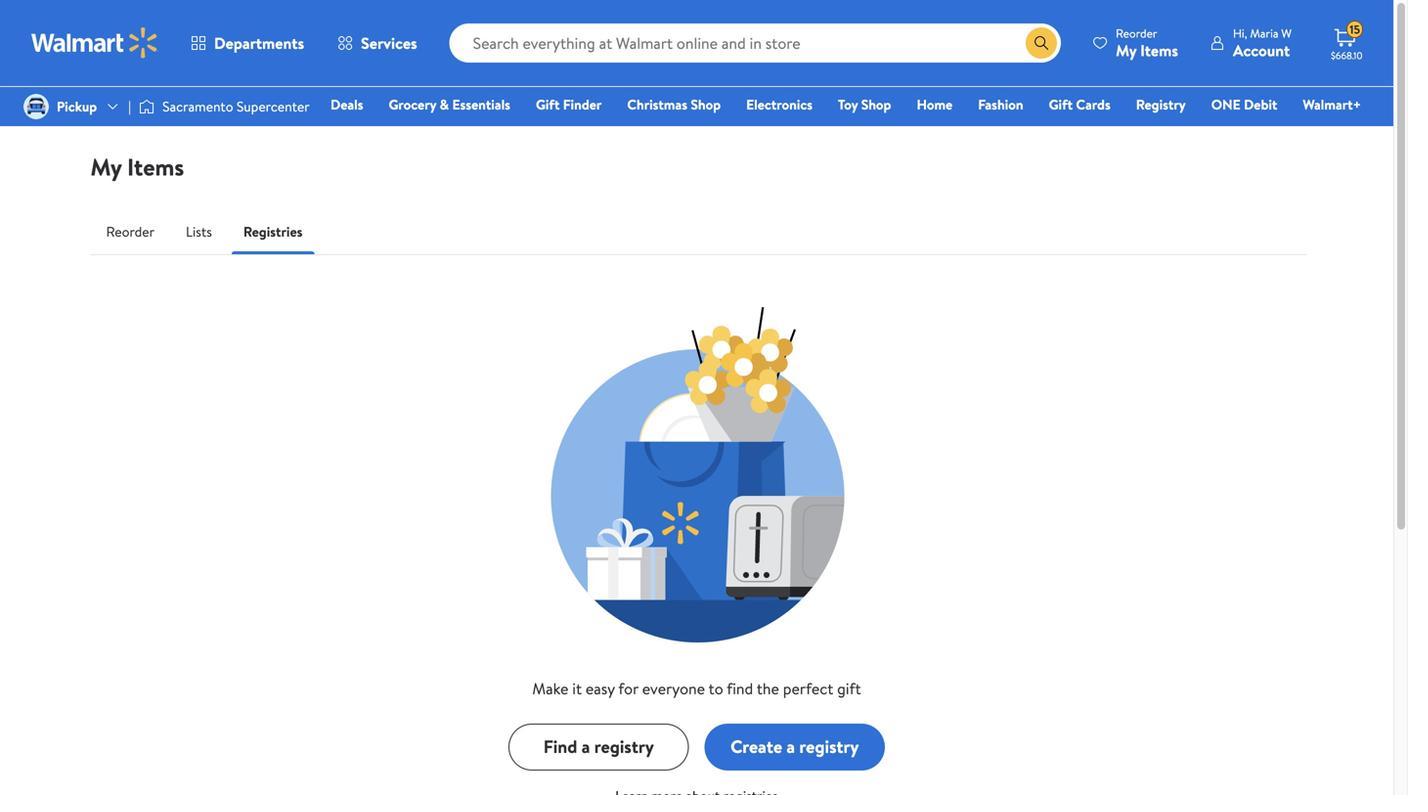 Task type: vqa. For each thing, say whether or not it's contained in the screenshot.
the 'Account'
yes



Task type: describe. For each thing, give the bounding box(es) containing it.
services button
[[321, 20, 434, 67]]

grocery & essentials link
[[380, 94, 519, 115]]

&
[[440, 95, 449, 114]]

easy
[[586, 678, 615, 699]]

everyone
[[642, 678, 705, 699]]

cards
[[1076, 95, 1111, 114]]

w
[[1282, 25, 1292, 42]]

gift
[[837, 678, 861, 699]]

gift finder link
[[527, 94, 611, 115]]

gift cards link
[[1040, 94, 1120, 115]]

one debit
[[1212, 95, 1278, 114]]

shop for christmas shop
[[691, 95, 721, 114]]

electronics link
[[738, 94, 822, 115]]

gift finder
[[536, 95, 602, 114]]

shop for toy shop
[[861, 95, 892, 114]]

registry for find a registry
[[594, 735, 654, 759]]

electronics
[[746, 95, 813, 114]]

essentials
[[452, 95, 511, 114]]

departments
[[214, 32, 304, 54]]

create a registry button
[[705, 724, 885, 771]]

reorder for reorder
[[106, 222, 155, 241]]

search icon image
[[1034, 35, 1050, 51]]

walmart image
[[31, 27, 158, 59]]

find
[[544, 735, 578, 759]]

pickup
[[57, 97, 97, 116]]

1 vertical spatial items
[[127, 151, 184, 183]]

Walmart Site-Wide search field
[[450, 23, 1061, 63]]

home
[[917, 95, 953, 114]]

find a registry button
[[509, 724, 689, 771]]

christmas shop
[[627, 95, 721, 114]]

|
[[128, 97, 131, 116]]

fashion link
[[970, 94, 1033, 115]]

toy
[[838, 95, 858, 114]]

account
[[1233, 40, 1290, 61]]

toy shop link
[[829, 94, 900, 115]]

registry link
[[1128, 94, 1195, 115]]

fashion
[[978, 95, 1024, 114]]

a for find
[[582, 735, 590, 759]]

$668.10
[[1331, 49, 1363, 62]]

services
[[361, 32, 417, 54]]

christmas
[[627, 95, 688, 114]]

registries link
[[228, 208, 318, 255]]

gift for gift finder
[[536, 95, 560, 114]]

registry for create a registry
[[800, 735, 859, 759]]

Search search field
[[450, 23, 1061, 63]]

to
[[709, 678, 724, 699]]

my inside reorder my items
[[1116, 40, 1137, 61]]

grocery & essentials
[[389, 95, 511, 114]]

create
[[731, 735, 783, 759]]

hi, maria w account
[[1233, 25, 1292, 61]]

create a registry
[[731, 735, 859, 759]]

lists
[[186, 222, 212, 241]]



Task type: locate. For each thing, give the bounding box(es) containing it.
find a registry
[[544, 735, 654, 759]]

registry
[[1136, 95, 1186, 114]]

registry down for
[[594, 735, 654, 759]]

items
[[1141, 40, 1179, 61], [127, 151, 184, 183]]

make it easy for everyone to find the perfect gift
[[532, 678, 861, 699]]

grocery
[[389, 95, 436, 114]]

find
[[727, 678, 753, 699]]

deals
[[331, 95, 363, 114]]

supercenter
[[237, 97, 310, 116]]

 image
[[23, 94, 49, 119]]

lists link
[[170, 208, 228, 255]]

1 registry from the left
[[594, 735, 654, 759]]

2 shop from the left
[[861, 95, 892, 114]]

1 a from the left
[[582, 735, 590, 759]]

0 vertical spatial my
[[1116, 40, 1137, 61]]

christmas shop link
[[619, 94, 730, 115]]

sacramento
[[162, 97, 233, 116]]

walmart+
[[1303, 95, 1362, 114]]

1 shop from the left
[[691, 95, 721, 114]]

for
[[619, 678, 639, 699]]

gift left finder
[[536, 95, 560, 114]]

0 horizontal spatial shop
[[691, 95, 721, 114]]

one debit link
[[1203, 94, 1287, 115]]

my up the registry
[[1116, 40, 1137, 61]]

0 horizontal spatial my
[[90, 151, 122, 183]]

1 vertical spatial reorder
[[106, 222, 155, 241]]

a inside "create a registry" 'button'
[[787, 735, 795, 759]]

a for create
[[787, 735, 795, 759]]

finder
[[563, 95, 602, 114]]

registry
[[594, 735, 654, 759], [800, 735, 859, 759]]

reorder my items
[[1116, 25, 1179, 61]]

 image
[[139, 97, 155, 116]]

a inside find a registry button
[[582, 735, 590, 759]]

items up the "registry" link
[[1141, 40, 1179, 61]]

a right "find"
[[582, 735, 590, 759]]

1 vertical spatial my
[[90, 151, 122, 183]]

toy shop
[[838, 95, 892, 114]]

reorder inside reorder my items
[[1116, 25, 1158, 42]]

2 registry from the left
[[800, 735, 859, 759]]

shop inside 'link'
[[861, 95, 892, 114]]

reorder up the registry
[[1116, 25, 1158, 42]]

shop right toy
[[861, 95, 892, 114]]

1 horizontal spatial my
[[1116, 40, 1137, 61]]

sacramento supercenter
[[162, 97, 310, 116]]

items inside reorder my items
[[1141, 40, 1179, 61]]

a right create
[[787, 735, 795, 759]]

shop right christmas
[[691, 95, 721, 114]]

my
[[1116, 40, 1137, 61], [90, 151, 122, 183]]

registries
[[243, 222, 303, 241]]

1 gift from the left
[[536, 95, 560, 114]]

1 horizontal spatial shop
[[861, 95, 892, 114]]

gift for gift cards
[[1049, 95, 1073, 114]]

make
[[532, 678, 569, 699]]

1 horizontal spatial reorder
[[1116, 25, 1158, 42]]

0 horizontal spatial gift
[[536, 95, 560, 114]]

walmart+ link
[[1294, 94, 1370, 115]]

maria
[[1250, 25, 1279, 42]]

deals link
[[322, 94, 372, 115]]

a
[[582, 735, 590, 759], [787, 735, 795, 759]]

home link
[[908, 94, 962, 115]]

one
[[1212, 95, 1241, 114]]

1 horizontal spatial items
[[1141, 40, 1179, 61]]

2 gift from the left
[[1049, 95, 1073, 114]]

reorder
[[1116, 25, 1158, 42], [106, 222, 155, 241]]

15
[[1350, 21, 1361, 38]]

0 horizontal spatial items
[[127, 151, 184, 183]]

2 a from the left
[[787, 735, 795, 759]]

reorder link
[[90, 208, 170, 255]]

registry inside 'button'
[[800, 735, 859, 759]]

gift cards
[[1049, 95, 1111, 114]]

departments button
[[174, 20, 321, 67]]

1 horizontal spatial gift
[[1049, 95, 1073, 114]]

it
[[572, 678, 582, 699]]

registry inside button
[[594, 735, 654, 759]]

hi,
[[1233, 25, 1248, 42]]

gift left cards
[[1049, 95, 1073, 114]]

0 horizontal spatial a
[[582, 735, 590, 759]]

items down |
[[127, 151, 184, 183]]

gift
[[536, 95, 560, 114], [1049, 95, 1073, 114]]

debit
[[1244, 95, 1278, 114]]

1 horizontal spatial a
[[787, 735, 795, 759]]

reorder for reorder my items
[[1116, 25, 1158, 42]]

0 vertical spatial items
[[1141, 40, 1179, 61]]

reorder down my items
[[106, 222, 155, 241]]

0 horizontal spatial registry
[[594, 735, 654, 759]]

1 horizontal spatial registry
[[800, 735, 859, 759]]

perfect
[[783, 678, 834, 699]]

my items
[[90, 151, 184, 183]]

the
[[757, 678, 780, 699]]

0 horizontal spatial reorder
[[106, 222, 155, 241]]

shop
[[691, 95, 721, 114], [861, 95, 892, 114]]

0 vertical spatial reorder
[[1116, 25, 1158, 42]]

registry down 'gift'
[[800, 735, 859, 759]]

my down pickup
[[90, 151, 122, 183]]



